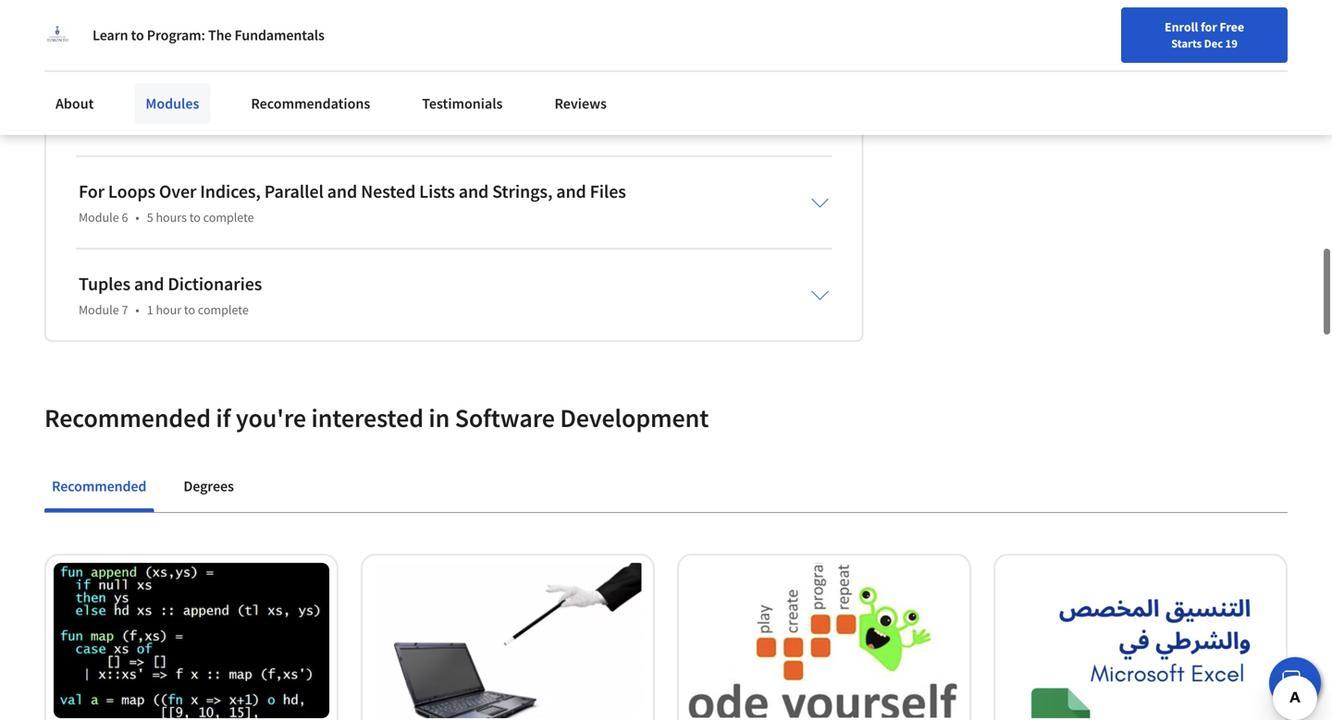 Task type: vqa. For each thing, say whether or not it's contained in the screenshot.
top 'complete'
yes



Task type: describe. For each thing, give the bounding box(es) containing it.
enroll for free starts dec 19
[[1165, 19, 1245, 51]]

and inside tuples and dictionaries module 7 • 1 hour to complete
[[134, 273, 164, 296]]

learn to program: the fundamentals
[[93, 26, 325, 44]]

1
[[147, 302, 153, 319]]

coursera image
[[22, 15, 140, 45]]

hours
[[156, 209, 187, 226]]

over
[[159, 180, 197, 203]]

5
[[147, 209, 153, 226]]

tuples and dictionaries module 7 • 1 hour to complete
[[79, 273, 262, 319]]

modules
[[146, 94, 199, 113]]

university of toronto
[[986, 40, 1118, 59]]

enroll
[[1165, 19, 1199, 35]]

6
[[122, 209, 128, 226]]

to inside for loops over indices, parallel and nested lists and strings, and files module 6 • 5 hours to complete
[[189, 209, 201, 226]]

0 vertical spatial to
[[131, 26, 144, 44]]

interested
[[311, 402, 424, 435]]

to inside tuples and dictionaries module 7 • 1 hour to complete
[[184, 302, 195, 319]]

if
[[216, 402, 231, 435]]

files
[[590, 180, 626, 203]]

and right lists
[[459, 180, 489, 203]]

for
[[1201, 19, 1218, 35]]

strings,
[[492, 180, 553, 203]]

recommended for recommended if you're interested in software development
[[44, 402, 211, 435]]

• inside tuples and dictionaries module 7 • 1 hour to complete
[[136, 302, 139, 319]]

learn for learn more
[[986, 69, 1018, 86]]

dictionaries
[[168, 273, 262, 296]]

modules link
[[135, 83, 210, 124]]

about
[[56, 94, 94, 113]]

chat with us image
[[1281, 669, 1310, 699]]

university of toronto image
[[44, 22, 70, 48]]

for
[[79, 180, 105, 203]]

learn more button
[[986, 68, 1050, 87]]

free
[[1220, 19, 1245, 35]]

complete inside for loops over indices, parallel and nested lists and strings, and files module 6 • 5 hours to complete
[[203, 209, 254, 226]]

recommended for recommended
[[52, 478, 147, 496]]

module inside for loops over indices, parallel and nested lists and strings, and files module 6 • 5 hours to complete
[[79, 209, 119, 226]]

• inside for loops over indices, parallel and nested lists and strings, and files module 6 • 5 hours to complete
[[136, 209, 139, 226]]

the
[[208, 26, 232, 44]]

of
[[1053, 40, 1065, 59]]

fundamentals
[[235, 26, 325, 44]]

more
[[1020, 69, 1050, 86]]

you're
[[236, 402, 306, 435]]

starts
[[1172, 36, 1202, 51]]



Task type: locate. For each thing, give the bounding box(es) containing it.
0 horizontal spatial learn
[[93, 26, 128, 44]]

•
[[136, 209, 139, 226], [136, 302, 139, 319]]

module
[[79, 209, 119, 226], [79, 302, 119, 319]]

recommended inside button
[[52, 478, 147, 496]]

learn for learn to program: the fundamentals
[[93, 26, 128, 44]]

testimonials
[[422, 94, 503, 113]]

complete down dictionaries
[[198, 302, 249, 319]]

0 vertical spatial learn
[[93, 26, 128, 44]]

loops
[[108, 180, 155, 203]]

0 vertical spatial recommended
[[44, 402, 211, 435]]

complete
[[203, 209, 254, 226], [198, 302, 249, 319]]

19
[[1226, 36, 1238, 51]]

indices,
[[200, 180, 261, 203]]

1 vertical spatial module
[[79, 302, 119, 319]]

complete down the indices,
[[203, 209, 254, 226]]

1 vertical spatial recommended
[[52, 478, 147, 496]]

2 • from the top
[[136, 302, 139, 319]]

recommendation tabs tab list
[[44, 465, 1288, 513]]

and left files
[[556, 180, 587, 203]]

program:
[[147, 26, 205, 44]]

learn inside button
[[986, 69, 1018, 86]]

degrees
[[184, 478, 234, 496]]

recommended if you're interested in software development
[[44, 402, 709, 435]]

learn
[[93, 26, 128, 44], [986, 69, 1018, 86]]

hour
[[156, 302, 182, 319]]

about link
[[44, 83, 105, 124]]

to right hours
[[189, 209, 201, 226]]

module left 7 at the left of the page
[[79, 302, 119, 319]]

module left 6
[[79, 209, 119, 226]]

2 vertical spatial to
[[184, 302, 195, 319]]

2 module from the top
[[79, 302, 119, 319]]

1 vertical spatial complete
[[198, 302, 249, 319]]

learn down the "university"
[[986, 69, 1018, 86]]

to left program:
[[131, 26, 144, 44]]

1 horizontal spatial learn
[[986, 69, 1018, 86]]

reviews link
[[544, 83, 618, 124]]

None search field
[[264, 12, 569, 49]]

in
[[429, 402, 450, 435]]

nested
[[361, 180, 416, 203]]

for loops over indices, parallel and nested lists and strings, and files module 6 • 5 hours to complete
[[79, 180, 626, 226]]

lists
[[419, 180, 455, 203]]

1 module from the top
[[79, 209, 119, 226]]

and up 1
[[134, 273, 164, 296]]

testimonials link
[[411, 83, 514, 124]]

1 vertical spatial learn
[[986, 69, 1018, 86]]

7
[[122, 302, 128, 319]]

reviews
[[555, 94, 607, 113]]

1 vertical spatial •
[[136, 302, 139, 319]]

degrees button
[[176, 465, 241, 509]]

• left 1
[[136, 302, 139, 319]]

recommendations link
[[240, 83, 382, 124]]

to
[[131, 26, 144, 44], [189, 209, 201, 226], [184, 302, 195, 319]]

1 vertical spatial to
[[189, 209, 201, 226]]

tuples
[[79, 273, 131, 296]]

recommended
[[44, 402, 211, 435], [52, 478, 147, 496]]

university
[[986, 40, 1050, 59]]

module inside tuples and dictionaries module 7 • 1 hour to complete
[[79, 302, 119, 319]]

toronto
[[1068, 40, 1118, 59]]

software
[[455, 402, 555, 435]]

recommendations
[[251, 94, 370, 113]]

learn more
[[986, 69, 1050, 86]]

0 vertical spatial •
[[136, 209, 139, 226]]

menu item
[[997, 19, 1116, 79]]

to right hour
[[184, 302, 195, 319]]

parallel
[[264, 180, 324, 203]]

learn right "university of toronto" image
[[93, 26, 128, 44]]

0 vertical spatial module
[[79, 209, 119, 226]]

1 • from the top
[[136, 209, 139, 226]]

recommended button
[[44, 465, 154, 509]]

and left the nested
[[327, 180, 357, 203]]

0 vertical spatial complete
[[203, 209, 254, 226]]

development
[[560, 402, 709, 435]]

dec
[[1205, 36, 1224, 51]]

• left 5
[[136, 209, 139, 226]]

complete inside tuples and dictionaries module 7 • 1 hour to complete
[[198, 302, 249, 319]]

and
[[327, 180, 357, 203], [459, 180, 489, 203], [556, 180, 587, 203], [134, 273, 164, 296]]



